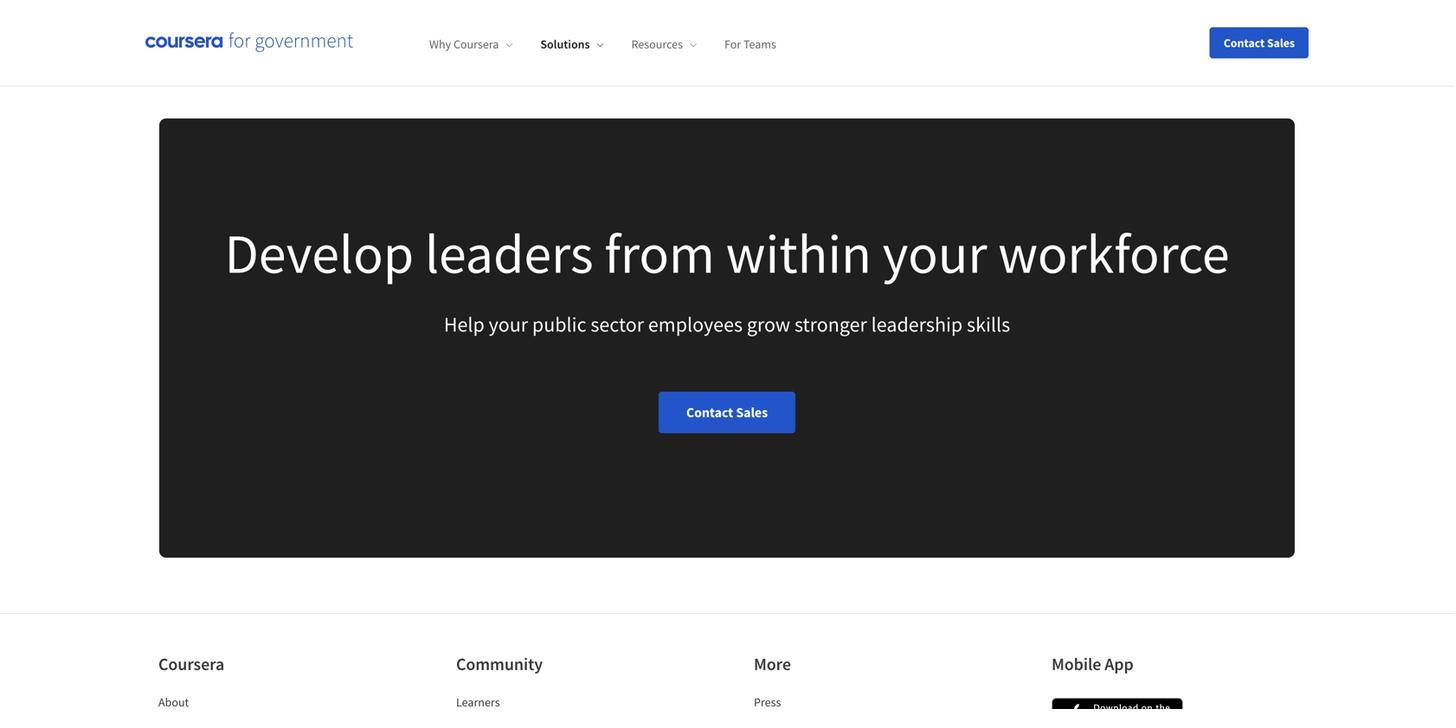 Task type: locate. For each thing, give the bounding box(es) containing it.
grow
[[747, 312, 791, 338]]

1 horizontal spatial contact
[[1224, 35, 1265, 51]]

why coursera
[[429, 37, 499, 52]]

teams
[[744, 37, 776, 52]]

0 vertical spatial coursera
[[454, 37, 499, 52]]

1 vertical spatial contact
[[686, 404, 733, 422]]

contact sales inside button
[[1224, 35, 1295, 51]]

public
[[532, 312, 587, 338]]

1 horizontal spatial contact sales
[[1224, 35, 1295, 51]]

your
[[883, 219, 987, 288], [489, 312, 528, 338]]

0 horizontal spatial sales
[[736, 404, 768, 422]]

contact
[[1224, 35, 1265, 51], [686, 404, 733, 422]]

workforce
[[998, 219, 1230, 288]]

mobile
[[1052, 654, 1101, 676]]

for teams link
[[725, 37, 776, 52]]

sales inside contact sales button
[[1267, 35, 1295, 51]]

list item for community
[[456, 694, 603, 710]]

1 horizontal spatial coursera
[[454, 37, 499, 52]]

1 vertical spatial your
[[489, 312, 528, 338]]

within
[[726, 219, 872, 288]]

sales
[[1267, 35, 1295, 51], [736, 404, 768, 422]]

0 horizontal spatial your
[[489, 312, 528, 338]]

leaders
[[425, 219, 594, 288]]

1 horizontal spatial list item
[[456, 694, 603, 710]]

1 vertical spatial sales
[[736, 404, 768, 422]]

0 horizontal spatial contact sales
[[686, 404, 768, 422]]

coursera for government image
[[145, 33, 353, 53]]

contact sales
[[1224, 35, 1295, 51], [686, 404, 768, 422]]

download on the app store image
[[1052, 699, 1183, 710]]

0 vertical spatial contact sales
[[1224, 35, 1295, 51]]

1 list item from the left
[[158, 694, 306, 710]]

0 vertical spatial contact
[[1224, 35, 1265, 51]]

list item
[[158, 694, 306, 710], [456, 694, 603, 710], [754, 694, 901, 710]]

2 list item from the left
[[456, 694, 603, 710]]

1 vertical spatial coursera
[[158, 654, 224, 676]]

list item for coursera
[[158, 694, 306, 710]]

1 horizontal spatial sales
[[1267, 35, 1295, 51]]

develop
[[225, 219, 414, 288]]

3 list item from the left
[[754, 694, 901, 710]]

1 vertical spatial contact sales
[[686, 404, 768, 422]]

0 horizontal spatial list item
[[158, 694, 306, 710]]

your right "help"
[[489, 312, 528, 338]]

sales inside contact sales link
[[736, 404, 768, 422]]

0 vertical spatial your
[[883, 219, 987, 288]]

employees
[[648, 312, 743, 338]]

2 horizontal spatial list item
[[754, 694, 901, 710]]

0 horizontal spatial contact
[[686, 404, 733, 422]]

solutions
[[541, 37, 590, 52]]

your up leadership
[[883, 219, 987, 288]]

sales for contact sales link on the bottom
[[736, 404, 768, 422]]

community
[[456, 654, 543, 676]]

coursera
[[454, 37, 499, 52], [158, 654, 224, 676]]

0 horizontal spatial coursera
[[158, 654, 224, 676]]

0 vertical spatial sales
[[1267, 35, 1295, 51]]

contact inside button
[[1224, 35, 1265, 51]]



Task type: describe. For each thing, give the bounding box(es) containing it.
from
[[605, 219, 715, 288]]

contact sales link
[[659, 392, 796, 434]]

resources link
[[632, 37, 697, 52]]

leadership
[[871, 312, 963, 338]]

why coursera link
[[429, 37, 513, 52]]

contact for contact sales link on the bottom
[[686, 404, 733, 422]]

for
[[725, 37, 741, 52]]

skills
[[967, 312, 1010, 338]]

mobile app
[[1052, 654, 1134, 676]]

list item for more
[[754, 694, 901, 710]]

resources
[[632, 37, 683, 52]]

solutions link
[[541, 37, 604, 52]]

contact for contact sales button
[[1224, 35, 1265, 51]]

help your public sector employees grow stronger leadership skills
[[444, 312, 1010, 338]]

why
[[429, 37, 451, 52]]

app
[[1105, 654, 1134, 676]]

contact sales for contact sales link on the bottom
[[686, 404, 768, 422]]

develop leaders from within your workforce
[[225, 219, 1230, 288]]

stronger
[[795, 312, 867, 338]]

help
[[444, 312, 485, 338]]

contact sales for contact sales button
[[1224, 35, 1295, 51]]

for teams
[[725, 37, 776, 52]]

1 horizontal spatial your
[[883, 219, 987, 288]]

sales for contact sales button
[[1267, 35, 1295, 51]]

contact sales button
[[1210, 27, 1309, 58]]

more
[[754, 654, 791, 676]]

sector
[[591, 312, 644, 338]]



Task type: vqa. For each thing, say whether or not it's contained in the screenshot.
the rightmost Contact Sales
yes



